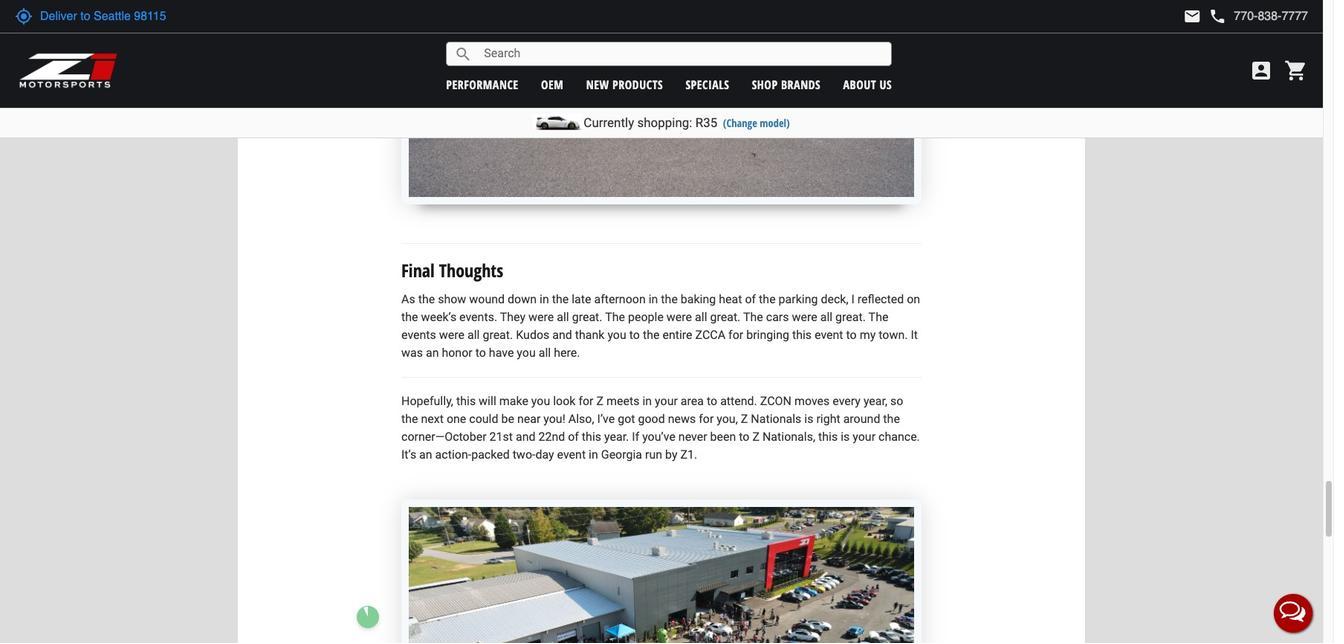 Task type: describe. For each thing, give the bounding box(es) containing it.
the down people
[[643, 328, 660, 342]]

to left have
[[476, 346, 486, 360]]

1 horizontal spatial z
[[741, 412, 748, 426]]

final
[[402, 258, 435, 283]]

will
[[479, 394, 497, 408]]

could
[[469, 412, 499, 426]]

model)
[[760, 116, 790, 130]]

make
[[500, 394, 529, 408]]

packed
[[472, 448, 510, 462]]

nationals
[[751, 412, 802, 426]]

around
[[844, 412, 881, 426]]

1 the from the left
[[605, 310, 625, 324]]

this down also,
[[582, 430, 602, 444]]

two-
[[513, 448, 536, 462]]

next
[[421, 412, 444, 426]]

kudos
[[516, 328, 550, 342]]

about
[[844, 76, 877, 93]]

0 vertical spatial is
[[805, 412, 814, 426]]

(change
[[723, 116, 758, 130]]

day
[[536, 448, 554, 462]]

look
[[553, 394, 576, 408]]

they
[[500, 310, 526, 324]]

mail phone
[[1184, 7, 1227, 25]]

by
[[666, 448, 678, 462]]

on
[[907, 292, 921, 307]]

year,
[[864, 394, 888, 408]]

products
[[613, 76, 663, 93]]

shopping_cart
[[1285, 59, 1309, 83]]

to right area
[[707, 394, 718, 408]]

in right down
[[540, 292, 549, 307]]

was
[[402, 346, 423, 360]]

this up the one
[[457, 394, 476, 408]]

and inside as the show wound down in the late afternoon in the baking heat of the parking deck, i reflected on the week's events. they were all great. the people were all great. the cars were all great. the events were all great. kudos and thank you to the entire zcca for bringing this event to my town. it was an honor to have you all here.
[[553, 328, 572, 342]]

all down events.
[[468, 328, 480, 342]]

this down right
[[819, 430, 838, 444]]

great. up have
[[483, 328, 513, 342]]

z1 motorsports logo image
[[19, 52, 119, 89]]

0 vertical spatial your
[[655, 394, 678, 408]]

i've
[[598, 412, 615, 426]]

year.
[[605, 430, 629, 444]]

about us link
[[844, 76, 893, 93]]

2 horizontal spatial z
[[753, 430, 760, 444]]

right
[[817, 412, 841, 426]]

phone link
[[1209, 7, 1309, 25]]

good
[[638, 412, 665, 426]]

every
[[833, 394, 861, 408]]

got
[[618, 412, 635, 426]]

honor
[[442, 346, 473, 360]]

to down people
[[630, 328, 640, 342]]

show
[[438, 292, 467, 307]]

new products link
[[587, 76, 663, 93]]

baking
[[681, 292, 716, 307]]

shop brands link
[[752, 76, 821, 93]]

down
[[508, 292, 537, 307]]

zcon
[[761, 394, 792, 408]]

to left my
[[847, 328, 857, 342]]

all down deck,
[[821, 310, 833, 324]]

(change model) link
[[723, 116, 790, 130]]

oem link
[[541, 76, 564, 93]]

my
[[860, 328, 876, 342]]

people
[[628, 310, 664, 324]]

it's
[[402, 448, 417, 462]]

wound
[[469, 292, 505, 307]]

performance link
[[446, 76, 519, 93]]

r35
[[696, 115, 718, 130]]

shop
[[752, 76, 778, 93]]

great. down 'i'
[[836, 310, 866, 324]]

specials link
[[686, 76, 730, 93]]

of inside hopefully, this will make you look for z meets in your area to attend. zcon moves every year, so the next one could be near you! also, i've got good news for you, z nationals is right around the corner—october 21st and 22nd of this year. if you've never been to z nationals, this is your chance. it's an action-packed two-day event in georgia run by z1.
[[568, 430, 579, 444]]

in left georgia on the bottom left of the page
[[589, 448, 599, 462]]

2 vertical spatial for
[[699, 412, 714, 426]]

hopefully,
[[402, 394, 454, 408]]

currently
[[584, 115, 635, 130]]

an inside hopefully, this will make you look for z meets in your area to attend. zcon moves every year, so the next one could be near you! also, i've got good news for you, z nationals is right around the corner—october 21st and 22nd of this year. if you've never been to z nationals, this is your chance. it's an action-packed two-day event in georgia run by z1.
[[420, 448, 433, 462]]

Search search field
[[472, 42, 892, 65]]

for inside as the show wound down in the late afternoon in the baking heat of the parking deck, i reflected on the week's events. they were all great. the people were all great. the cars were all great. the events were all great. kudos and thank you to the entire zcca for bringing this event to my town. it was an honor to have you all here.
[[729, 328, 744, 342]]

you inside hopefully, this will make you look for z meets in your area to attend. zcon moves every year, so the next one could be near you! also, i've got good news for you, z nationals is right around the corner—october 21st and 22nd of this year. if you've never been to z nationals, this is your chance. it's an action-packed two-day event in georgia run by z1.
[[532, 394, 551, 408]]

so
[[891, 394, 904, 408]]

if
[[632, 430, 640, 444]]

in up good
[[643, 394, 652, 408]]

event inside hopefully, this will make you look for z meets in your area to attend. zcon moves every year, so the next one could be near you! also, i've got good news for you, z nationals is right around the corner—october 21st and 22nd of this year. if you've never been to z nationals, this is your chance. it's an action-packed two-day event in georgia run by z1.
[[557, 448, 586, 462]]

all down baking
[[695, 310, 708, 324]]

also,
[[569, 412, 595, 426]]

us
[[880, 76, 893, 93]]

mail
[[1184, 7, 1202, 25]]

about us
[[844, 76, 893, 93]]

great. down heat
[[711, 310, 741, 324]]

chance.
[[879, 430, 921, 444]]

2 the from the left
[[744, 310, 764, 324]]

deck,
[[821, 292, 849, 307]]

event inside as the show wound down in the late afternoon in the baking heat of the parking deck, i reflected on the week's events. they were all great. the people were all great. the cars were all great. the events were all great. kudos and thank you to the entire zcca for bringing this event to my town. it was an honor to have you all here.
[[815, 328, 844, 342]]

moves
[[795, 394, 830, 408]]

cars
[[767, 310, 789, 324]]

as the show wound down in the late afternoon in the baking heat of the parking deck, i reflected on the week's events. they were all great. the people were all great. the cars were all great. the events were all great. kudos and thank you to the entire zcca for bringing this event to my town. it was an honor to have you all here.
[[402, 292, 921, 360]]

0 vertical spatial you
[[608, 328, 627, 342]]

it
[[911, 328, 918, 342]]

1 horizontal spatial is
[[841, 430, 850, 444]]

21st
[[490, 430, 513, 444]]

final thoughts
[[402, 258, 504, 283]]

nationals,
[[763, 430, 816, 444]]

new
[[587, 76, 610, 93]]



Task type: locate. For each thing, give the bounding box(es) containing it.
late
[[572, 292, 592, 307]]

and up here.
[[553, 328, 572, 342]]

of down also,
[[568, 430, 579, 444]]

all up here.
[[557, 310, 569, 324]]

0 horizontal spatial the
[[605, 310, 625, 324]]

were up the kudos at bottom
[[529, 310, 554, 324]]

one
[[447, 412, 467, 426]]

and inside hopefully, this will make you look for z meets in your area to attend. zcon moves every year, so the next one could be near you! also, i've got good news for you, z nationals is right around the corner—october 21st and 22nd of this year. if you've never been to z nationals, this is your chance. it's an action-packed two-day event in georgia run by z1.
[[516, 430, 536, 444]]

corner—october
[[402, 430, 487, 444]]

as
[[402, 292, 415, 307]]

attend.
[[721, 394, 758, 408]]

georgia
[[601, 448, 643, 462]]

phone
[[1209, 7, 1227, 25]]

currently shopping: r35 (change model)
[[584, 115, 790, 130]]

specials
[[686, 76, 730, 93]]

in
[[540, 292, 549, 307], [649, 292, 658, 307], [643, 394, 652, 408], [589, 448, 599, 462]]

1 horizontal spatial the
[[744, 310, 764, 324]]

0 vertical spatial of
[[745, 292, 756, 307]]

0 horizontal spatial of
[[568, 430, 579, 444]]

1 horizontal spatial event
[[815, 328, 844, 342]]

0 horizontal spatial is
[[805, 412, 814, 426]]

an right was at the left bottom of page
[[426, 346, 439, 360]]

0 vertical spatial z
[[597, 394, 604, 408]]

area
[[681, 394, 704, 408]]

brands
[[782, 76, 821, 93]]

the down afternoon
[[605, 310, 625, 324]]

reflected
[[858, 292, 904, 307]]

this inside as the show wound down in the late afternoon in the baking heat of the parking deck, i reflected on the week's events. they were all great. the people were all great. the cars were all great. the events were all great. kudos and thank you to the entire zcca for bringing this event to my town. it was an honor to have you all here.
[[793, 328, 812, 342]]

1 vertical spatial for
[[579, 394, 594, 408]]

the up "bringing" at the bottom right
[[744, 310, 764, 324]]

all down the kudos at bottom
[[539, 346, 551, 360]]

thank
[[575, 328, 605, 342]]

1 vertical spatial an
[[420, 448, 433, 462]]

your up good
[[655, 394, 678, 408]]

for up also,
[[579, 394, 594, 408]]

week's
[[421, 310, 457, 324]]

for left 'you,' at the bottom right
[[699, 412, 714, 426]]

the left late
[[552, 292, 569, 307]]

your down around
[[853, 430, 876, 444]]

and
[[553, 328, 572, 342], [516, 430, 536, 444]]

event down 22nd
[[557, 448, 586, 462]]

shop brands
[[752, 76, 821, 93]]

in up people
[[649, 292, 658, 307]]

mail link
[[1184, 7, 1202, 25]]

great.
[[572, 310, 603, 324], [711, 310, 741, 324], [836, 310, 866, 324], [483, 328, 513, 342]]

account_box
[[1250, 59, 1274, 83]]

1 vertical spatial your
[[853, 430, 876, 444]]

z1.
[[681, 448, 698, 462]]

and up two-
[[516, 430, 536, 444]]

the left next
[[402, 412, 418, 426]]

1 vertical spatial z
[[741, 412, 748, 426]]

an inside as the show wound down in the late afternoon in the baking heat of the parking deck, i reflected on the week's events. they were all great. the people were all great. the cars were all great. the events were all great. kudos and thank you to the entire zcca for bringing this event to my town. it was an honor to have you all here.
[[426, 346, 439, 360]]

1 vertical spatial is
[[841, 430, 850, 444]]

all
[[557, 310, 569, 324], [695, 310, 708, 324], [821, 310, 833, 324], [468, 328, 480, 342], [539, 346, 551, 360]]

1 horizontal spatial for
[[699, 412, 714, 426]]

to right been
[[739, 430, 750, 444]]

is down moves
[[805, 412, 814, 426]]

performance
[[446, 76, 519, 93]]

oem
[[541, 76, 564, 93]]

2 horizontal spatial for
[[729, 328, 744, 342]]

were
[[529, 310, 554, 324], [667, 310, 692, 324], [792, 310, 818, 324], [439, 328, 465, 342]]

were up entire
[[667, 310, 692, 324]]

town.
[[879, 328, 908, 342]]

0 vertical spatial and
[[553, 328, 572, 342]]

news
[[668, 412, 696, 426]]

you up near
[[532, 394, 551, 408]]

1 horizontal spatial your
[[853, 430, 876, 444]]

you!
[[544, 412, 566, 426]]

of inside as the show wound down in the late afternoon in the baking heat of the parking deck, i reflected on the week's events. they were all great. the people were all great. the cars were all great. the events were all great. kudos and thank you to the entire zcca for bringing this event to my town. it was an honor to have you all here.
[[745, 292, 756, 307]]

1 vertical spatial of
[[568, 430, 579, 444]]

event down deck,
[[815, 328, 844, 342]]

never
[[679, 430, 708, 444]]

events
[[402, 328, 436, 342]]

hopefully, this will make you look for z meets in your area to attend. zcon moves every year, so the next one could be near you! also, i've got good news for you, z nationals is right around the corner—october 21st and 22nd of this year. if you've never been to z nationals, this is your chance. it's an action-packed two-day event in georgia run by z1.
[[402, 394, 921, 462]]

you down the kudos at bottom
[[517, 346, 536, 360]]

an right it's
[[420, 448, 433, 462]]

0 vertical spatial event
[[815, 328, 844, 342]]

the up cars at the right of page
[[759, 292, 776, 307]]

have
[[489, 346, 514, 360]]

of
[[745, 292, 756, 307], [568, 430, 579, 444]]

1 horizontal spatial and
[[553, 328, 572, 342]]

1 vertical spatial event
[[557, 448, 586, 462]]

event
[[815, 328, 844, 342], [557, 448, 586, 462]]

you
[[608, 328, 627, 342], [517, 346, 536, 360], [532, 394, 551, 408]]

were up honor
[[439, 328, 465, 342]]

2 horizontal spatial the
[[869, 310, 889, 324]]

z up i've
[[597, 394, 604, 408]]

this right "bringing" at the bottom right
[[793, 328, 812, 342]]

z
[[597, 394, 604, 408], [741, 412, 748, 426], [753, 430, 760, 444]]

my_location
[[15, 7, 33, 25]]

2 vertical spatial you
[[532, 394, 551, 408]]

0 horizontal spatial z
[[597, 394, 604, 408]]

thoughts
[[439, 258, 504, 283]]

parking
[[779, 292, 818, 307]]

shopping_cart link
[[1281, 59, 1309, 83]]

22nd
[[539, 430, 565, 444]]

you,
[[717, 412, 738, 426]]

0 horizontal spatial and
[[516, 430, 536, 444]]

0 vertical spatial for
[[729, 328, 744, 342]]

of right heat
[[745, 292, 756, 307]]

an
[[426, 346, 439, 360], [420, 448, 433, 462]]

meets
[[607, 394, 640, 408]]

0 horizontal spatial event
[[557, 448, 586, 462]]

shopping:
[[638, 115, 693, 130]]

you right thank
[[608, 328, 627, 342]]

the left baking
[[661, 292, 678, 307]]

great. up thank
[[572, 310, 603, 324]]

3 the from the left
[[869, 310, 889, 324]]

bringing
[[747, 328, 790, 342]]

near
[[518, 412, 541, 426]]

0 horizontal spatial for
[[579, 394, 594, 408]]

i
[[852, 292, 855, 307]]

heat
[[719, 292, 743, 307]]

1 vertical spatial you
[[517, 346, 536, 360]]

1 vertical spatial and
[[516, 430, 536, 444]]

z down nationals
[[753, 430, 760, 444]]

you've
[[643, 430, 676, 444]]

your
[[655, 394, 678, 408], [853, 430, 876, 444]]

is
[[805, 412, 814, 426], [841, 430, 850, 444]]

for right zcca
[[729, 328, 744, 342]]

z right 'you,' at the bottom right
[[741, 412, 748, 426]]

2 vertical spatial z
[[753, 430, 760, 444]]

the right as
[[418, 292, 435, 307]]

the
[[418, 292, 435, 307], [552, 292, 569, 307], [661, 292, 678, 307], [759, 292, 776, 307], [402, 310, 418, 324], [643, 328, 660, 342], [402, 412, 418, 426], [884, 412, 901, 426]]

is down around
[[841, 430, 850, 444]]

be
[[502, 412, 515, 426]]

the down reflected
[[869, 310, 889, 324]]

events.
[[460, 310, 498, 324]]

here.
[[554, 346, 580, 360]]

to
[[630, 328, 640, 342], [847, 328, 857, 342], [476, 346, 486, 360], [707, 394, 718, 408], [739, 430, 750, 444]]

0 horizontal spatial your
[[655, 394, 678, 408]]

entire
[[663, 328, 693, 342]]

the down so
[[884, 412, 901, 426]]

for
[[729, 328, 744, 342], [579, 394, 594, 408], [699, 412, 714, 426]]

zcca
[[696, 328, 726, 342]]

account_box link
[[1246, 59, 1278, 83]]

the down as
[[402, 310, 418, 324]]

were down parking
[[792, 310, 818, 324]]

action-
[[435, 448, 472, 462]]

1 horizontal spatial of
[[745, 292, 756, 307]]

0 vertical spatial an
[[426, 346, 439, 360]]

been
[[711, 430, 736, 444]]

the
[[605, 310, 625, 324], [744, 310, 764, 324], [869, 310, 889, 324]]



Task type: vqa. For each thing, say whether or not it's contained in the screenshot.
first The from right
yes



